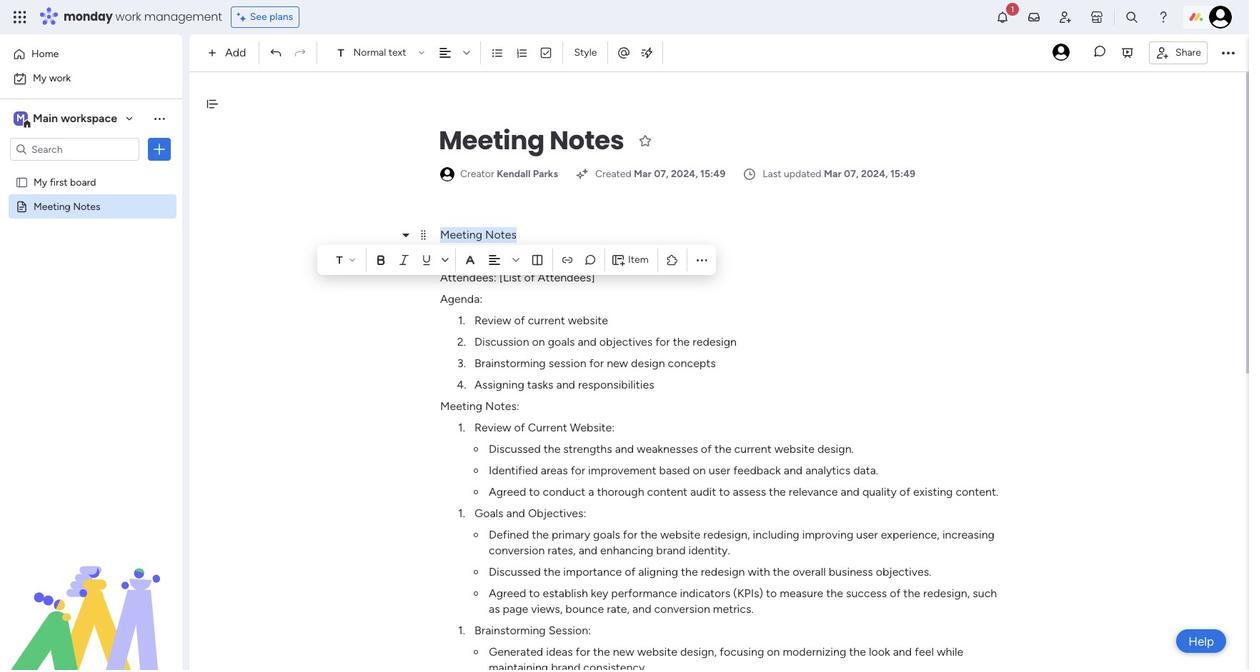 Task type: vqa. For each thing, say whether or not it's contained in the screenshot.


Task type: describe. For each thing, give the bounding box(es) containing it.
home option
[[9, 43, 174, 66]]

brainstorming session for new design concepts
[[475, 357, 716, 370]]

2 2024, from the left
[[861, 168, 888, 180]]

1 for review of current website:
[[458, 421, 463, 435]]

attendees]
[[538, 271, 595, 284]]

button padding image
[[438, 253, 452, 267]]

monday
[[64, 9, 113, 25]]

feedback
[[733, 464, 781, 477]]

such
[[973, 587, 997, 600]]

the up areas
[[544, 442, 561, 456]]

redesign, inside defined the primary goals for the website redesign, including improving user experience, increasing conversion rates, and enhancing brand identity.
[[704, 528, 750, 542]]

0 horizontal spatial current
[[528, 314, 565, 327]]

and up brainstorming session for new design concepts
[[578, 335, 597, 349]]

and down data.
[[841, 485, 860, 499]]

to right (kpis) at bottom
[[766, 587, 777, 600]]

website inside defined the primary goals for the website redesign, including improving user experience, increasing conversion rates, and enhancing brand identity.
[[660, 528, 701, 542]]

add button
[[202, 41, 255, 64]]

1 15:49 from the left
[[701, 168, 726, 180]]

. for brainstorming session:
[[463, 624, 465, 638]]

1 horizontal spatial notes
[[485, 228, 517, 242]]

redesign, inside agreed to establish key performance indicators (kpis) to measure the success of the redesign, such as page views, bounce rate, and conversion metrics.
[[924, 587, 970, 600]]

review of current website
[[475, 314, 608, 327]]

created
[[595, 168, 632, 180]]

search everything image
[[1125, 10, 1139, 24]]

website up analytics
[[775, 442, 815, 456]]

layout image
[[531, 254, 544, 267]]

2 image for discussed
[[474, 570, 478, 575]]

key
[[591, 587, 609, 600]]

management
[[144, 9, 222, 25]]

2 image for agreed to establish key performance indicators (kpis) to measure the success of the redesign, such as page views, bounce rate, and conversion metrics.
[[474, 592, 478, 596]]

attendees:
[[440, 271, 497, 284]]

[insert
[[470, 249, 503, 263]]

update feed image
[[1027, 10, 1041, 24]]

[list
[[500, 271, 521, 284]]

based
[[659, 464, 690, 477]]

goals
[[475, 507, 504, 520]]

monday marketplace image
[[1090, 10, 1104, 24]]

. for brainstorming session for new design concepts
[[464, 357, 466, 370]]

agreed to establish key performance indicators (kpis) to measure the success of the redesign, such as page views, bounce rate, and conversion metrics.
[[489, 587, 1000, 616]]

including
[[753, 528, 800, 542]]

identified areas for improvement based on user feedback and analytics data.
[[489, 464, 879, 477]]

modernizing
[[783, 645, 847, 659]]

design
[[631, 357, 665, 370]]

1 vertical spatial notes
[[73, 200, 100, 212]]

select product image
[[13, 10, 27, 24]]

conversion inside agreed to establish key performance indicators (kpis) to measure the success of the redesign, such as page views, bounce rate, and conversion metrics.
[[654, 603, 710, 616]]

ideas
[[546, 645, 573, 659]]

improving
[[802, 528, 854, 542]]

objectives.
[[876, 565, 932, 579]]

look
[[869, 645, 890, 659]]

the down "business"
[[827, 587, 843, 600]]

analytics
[[806, 464, 851, 477]]

objectives
[[600, 335, 653, 349]]

defined the primary goals for the website redesign, including improving user experience, increasing conversion rates, and enhancing brand identity.
[[489, 528, 998, 558]]

of down "layout" image
[[524, 271, 535, 284]]

2 image for agreed to conduct a thorough content audit to assess the relevance and quality of existing content.
[[474, 490, 478, 495]]

for inside defined the primary goals for the website redesign, including improving user experience, increasing conversion rates, and enhancing brand identity.
[[623, 528, 638, 542]]

for for improvement
[[571, 464, 586, 477]]

discussed for discussed the strengths and weaknesses of the current website design.
[[489, 442, 541, 456]]

1 for review of current website
[[458, 314, 463, 327]]

current
[[528, 421, 567, 435]]

help
[[1189, 634, 1214, 649]]

3
[[457, 357, 464, 370]]

my work
[[33, 72, 71, 84]]

dynamic values image
[[640, 46, 654, 60]]

agenda:
[[440, 292, 483, 306]]

1 vertical spatial redesign
[[701, 565, 745, 579]]

identity.
[[689, 544, 730, 558]]

0 vertical spatial on
[[532, 335, 545, 349]]

focusing
[[720, 645, 764, 659]]

brand inside the "generated ideas for the new website design, focusing on modernizing the look and feel while maintaining brand consistency."
[[551, 661, 581, 670]]

add
[[225, 46, 246, 59]]

notifications image
[[996, 10, 1010, 24]]

undo ⌘+z image
[[270, 46, 283, 59]]

0 vertical spatial goals
[[548, 335, 575, 349]]

. for review of current website
[[463, 314, 465, 327]]

mention image
[[617, 45, 631, 60]]

importance
[[564, 565, 622, 579]]

defined
[[489, 528, 529, 542]]

see
[[250, 11, 267, 23]]

the right assess
[[769, 485, 786, 499]]

the left look
[[849, 645, 866, 659]]

assigning
[[475, 378, 525, 392]]

and inside agreed to establish key performance indicators (kpis) to measure the success of the redesign, such as page views, bounce rate, and conversion metrics.
[[633, 603, 652, 616]]

item button
[[608, 249, 654, 271]]

4 .
[[457, 378, 466, 392]]

content.
[[956, 485, 999, 499]]

2 15:49 from the left
[[891, 168, 916, 180]]

generated
[[489, 645, 543, 659]]

board
[[70, 176, 96, 188]]

maintaining
[[489, 661, 548, 670]]

meeting inside list box
[[34, 200, 71, 212]]

list box containing my first board
[[0, 167, 182, 411]]

1 horizontal spatial current
[[735, 442, 772, 456]]

the up identified areas for improvement based on user feedback and analytics data.
[[715, 442, 732, 456]]

rates,
[[548, 544, 576, 558]]

success
[[846, 587, 887, 600]]

2 .
[[457, 335, 466, 349]]

discussed for discussed the importance of aligning the redesign with the overall business objectives.
[[489, 565, 541, 579]]

agreed for agreed to conduct a thorough content audit to assess the relevance and quality of existing content.
[[489, 485, 526, 499]]

date:
[[440, 249, 467, 263]]

main
[[33, 112, 58, 125]]

my for my first board
[[34, 176, 47, 188]]

notes inside meeting notes field
[[550, 122, 624, 159]]

m
[[16, 112, 25, 124]]

the up consistency.
[[593, 645, 610, 659]]

of right quality
[[900, 485, 911, 499]]

assess
[[733, 485, 766, 499]]

the down goals and objectives: at the bottom left
[[532, 528, 549, 542]]

increasing
[[943, 528, 995, 542]]

the down objectives. on the right of page
[[904, 587, 921, 600]]

weaknesses
[[637, 442, 698, 456]]

areas
[[541, 464, 568, 477]]

2 07, from the left
[[844, 168, 859, 180]]

home
[[31, 48, 59, 60]]

conduct
[[543, 485, 586, 499]]

item
[[628, 254, 649, 266]]

parks
[[533, 168, 558, 180]]

workspace image
[[14, 111, 28, 127]]

discussion on goals and objectives for the redesign
[[475, 335, 737, 349]]

conversion inside defined the primary goals for the website redesign, including improving user experience, increasing conversion rates, and enhancing brand identity.
[[489, 544, 545, 558]]

as
[[489, 603, 500, 616]]

website:
[[570, 421, 615, 435]]

user inside defined the primary goals for the website redesign, including improving user experience, increasing conversion rates, and enhancing brand identity.
[[856, 528, 878, 542]]

style button
[[568, 41, 604, 65]]

the down rates,
[[544, 565, 561, 579]]

help image
[[1157, 10, 1171, 24]]

design,
[[680, 645, 717, 659]]

created mar 07, 2024, 15:49
[[595, 168, 726, 180]]

a
[[589, 485, 594, 499]]

last updated mar 07, 2024, 15:49
[[763, 168, 916, 180]]

improvement
[[588, 464, 657, 477]]

. for goals and objectives:
[[463, 507, 465, 520]]

checklist image
[[540, 46, 553, 59]]

normal
[[353, 46, 386, 59]]

objectives:
[[528, 507, 587, 520]]

1 . for brainstorming session:
[[458, 624, 465, 638]]

3 .
[[457, 357, 466, 370]]

. for assigning tasks and responsibilities
[[464, 378, 466, 392]]

brainstorming session:
[[475, 624, 591, 638]]

for for the
[[576, 645, 590, 659]]

meeting notes inside field
[[439, 122, 624, 159]]

date]
[[506, 249, 534, 263]]

website inside the "generated ideas for the new website design, focusing on modernizing the look and feel while maintaining brand consistency."
[[637, 645, 678, 659]]

brainstorming for brainstorming session:
[[475, 624, 546, 638]]

more actions image
[[695, 253, 709, 267]]

1 . for review of current website
[[458, 314, 465, 327]]

bounce
[[566, 603, 604, 616]]

consistency.
[[584, 661, 647, 670]]

bulleted list image
[[491, 46, 504, 59]]



Task type: locate. For each thing, give the bounding box(es) containing it.
1 vertical spatial agreed
[[489, 587, 526, 600]]

2
[[457, 335, 464, 349]]

work for my
[[49, 72, 71, 84]]

2 mar from the left
[[824, 168, 842, 180]]

meeting up creator
[[439, 122, 545, 159]]

1 for brainstorming session:
[[458, 624, 463, 638]]

. down the "meeting notes:"
[[463, 421, 465, 435]]

1 horizontal spatial work
[[115, 9, 141, 25]]

2 review from the top
[[475, 421, 512, 435]]

establish
[[543, 587, 588, 600]]

of down enhancing
[[625, 565, 636, 579]]

2 image up goals
[[474, 490, 478, 495]]

meeting up date:
[[440, 228, 483, 242]]

0 vertical spatial brainstorming
[[475, 357, 546, 370]]

brand inside defined the primary goals for the website redesign, including improving user experience, increasing conversion rates, and enhancing brand identity.
[[656, 544, 686, 558]]

responsibilities
[[578, 378, 654, 392]]

review down notes: on the left of page
[[475, 421, 512, 435]]

2 image
[[474, 447, 478, 452], [474, 490, 478, 495], [474, 592, 478, 596]]

. left brainstorming session:
[[463, 624, 465, 638]]

0 vertical spatial my
[[33, 72, 47, 84]]

experience,
[[881, 528, 940, 542]]

notes
[[550, 122, 624, 159], [73, 200, 100, 212], [485, 228, 517, 242]]

brand down the ideas
[[551, 661, 581, 670]]

4 1 . from the top
[[458, 624, 465, 638]]

2 image
[[474, 469, 478, 473], [474, 533, 478, 538], [474, 570, 478, 575], [474, 650, 478, 655]]

agreed
[[489, 485, 526, 499], [489, 587, 526, 600]]

discussed
[[489, 442, 541, 456], [489, 565, 541, 579]]

my for my work
[[33, 72, 47, 84]]

aligning
[[639, 565, 678, 579]]

and up defined on the bottom left
[[506, 507, 525, 520]]

of
[[524, 271, 535, 284], [514, 314, 525, 327], [514, 421, 525, 435], [701, 442, 712, 456], [900, 485, 911, 499], [625, 565, 636, 579], [890, 587, 901, 600]]

session
[[549, 357, 587, 370]]

for up design
[[656, 335, 670, 349]]

work for monday
[[115, 9, 141, 25]]

option
[[0, 169, 182, 172]]

data.
[[854, 464, 879, 477]]

relevance
[[789, 485, 838, 499]]

goals up session
[[548, 335, 575, 349]]

1 vertical spatial on
[[693, 464, 706, 477]]

mar right created
[[634, 168, 652, 180]]

2 image for discussed the strengths and weaknesses of the current website design.
[[474, 447, 478, 452]]

0 vertical spatial new
[[607, 357, 628, 370]]

2 vertical spatial meeting notes
[[440, 228, 517, 242]]

brainstorming down page
[[475, 624, 546, 638]]

board activity image
[[1053, 43, 1070, 60]]

1 vertical spatial work
[[49, 72, 71, 84]]

conversion down indicators
[[654, 603, 710, 616]]

work
[[115, 9, 141, 25], [49, 72, 71, 84]]

4
[[457, 378, 464, 392]]

on down review of current website on the top
[[532, 335, 545, 349]]

brainstorming down discussion
[[475, 357, 546, 370]]

2 1 from the top
[[458, 421, 463, 435]]

1 vertical spatial my
[[34, 176, 47, 188]]

menu image
[[418, 272, 429, 284]]

. up 2 .
[[463, 314, 465, 327]]

4 2 image from the top
[[474, 650, 478, 655]]

on up audit
[[693, 464, 706, 477]]

user up audit
[[709, 464, 731, 477]]

assigning tasks and responsibilities
[[475, 378, 654, 392]]

2 vertical spatial on
[[767, 645, 780, 659]]

share button
[[1149, 41, 1208, 64]]

1 vertical spatial review
[[475, 421, 512, 435]]

2 horizontal spatial on
[[767, 645, 780, 659]]

menu image for agenda:
[[418, 294, 429, 305]]

quality
[[863, 485, 897, 499]]

and down performance
[[633, 603, 652, 616]]

0 horizontal spatial 15:49
[[701, 168, 726, 180]]

review
[[475, 314, 512, 327], [475, 421, 512, 435]]

notes up created
[[550, 122, 624, 159]]

0 horizontal spatial brand
[[551, 661, 581, 670]]

tasks
[[527, 378, 554, 392]]

meeting inside field
[[439, 122, 545, 159]]

3 2 image from the top
[[474, 592, 478, 596]]

meeting
[[439, 122, 545, 159], [34, 200, 71, 212], [440, 228, 483, 242], [440, 400, 483, 413]]

style
[[574, 46, 597, 59]]

public board image
[[15, 175, 29, 189], [15, 199, 29, 213]]

of down objectives. on the right of page
[[890, 587, 901, 600]]

to right audit
[[719, 485, 730, 499]]

0 vertical spatial review
[[475, 314, 512, 327]]

workspace options image
[[152, 111, 167, 126]]

agreed down 'identified'
[[489, 485, 526, 499]]

see plans
[[250, 11, 293, 23]]

to
[[529, 485, 540, 499], [719, 485, 730, 499], [529, 587, 540, 600], [766, 587, 777, 600]]

public board image for my first board
[[15, 175, 29, 189]]

. up 3 .
[[464, 335, 466, 349]]

. down 2 .
[[464, 357, 466, 370]]

invite members image
[[1059, 10, 1073, 24]]

1 . left brainstorming session:
[[458, 624, 465, 638]]

1 horizontal spatial user
[[856, 528, 878, 542]]

and inside defined the primary goals for the website redesign, including improving user experience, increasing conversion rates, and enhancing brand identity.
[[579, 544, 598, 558]]

redesign, left "such" in the right bottom of the page
[[924, 587, 970, 600]]

kendall parks image
[[1209, 6, 1232, 29]]

redesign
[[693, 335, 737, 349], [701, 565, 745, 579]]

and up relevance
[[784, 464, 803, 477]]

review of current website:
[[475, 421, 615, 435]]

0 vertical spatial public board image
[[15, 175, 29, 189]]

1 agreed from the top
[[489, 485, 526, 499]]

1 vertical spatial menu image
[[418, 294, 429, 305]]

for inside the "generated ideas for the new website design, focusing on modernizing the look and feel while maintaining brand consistency."
[[576, 645, 590, 659]]

of inside agreed to establish key performance indicators (kpis) to measure the success of the redesign, such as page views, bounce rate, and conversion metrics.
[[890, 587, 901, 600]]

new up consistency.
[[613, 645, 635, 659]]

home link
[[9, 43, 174, 66]]

2 menu image from the top
[[418, 294, 429, 305]]

1 . down the "meeting notes:"
[[458, 421, 465, 435]]

2 image down the "meeting notes:"
[[474, 447, 478, 452]]

4 1 from the top
[[458, 624, 463, 638]]

to up the views,
[[529, 587, 540, 600]]

0 horizontal spatial notes
[[73, 200, 100, 212]]

overall
[[793, 565, 826, 579]]

meeting notes up [insert
[[440, 228, 517, 242]]

discussed the strengths and weaknesses of the current website design.
[[489, 442, 854, 456]]

share
[[1176, 46, 1202, 58]]

and inside the "generated ideas for the new website design, focusing on modernizing the look and feel while maintaining brand consistency."
[[893, 645, 912, 659]]

for down strengths
[[571, 464, 586, 477]]

and up importance
[[579, 544, 598, 558]]

brand
[[656, 544, 686, 558], [551, 661, 581, 670]]

menu image up menu icon
[[418, 229, 429, 241]]

agreed inside agreed to establish key performance indicators (kpis) to measure the success of the redesign, such as page views, bounce rate, and conversion metrics.
[[489, 587, 526, 600]]

agreed up page
[[489, 587, 526, 600]]

menu image down menu icon
[[418, 294, 429, 305]]

0 vertical spatial redesign
[[693, 335, 737, 349]]

2 vertical spatial notes
[[485, 228, 517, 242]]

indicators
[[680, 587, 731, 600]]

3 1 from the top
[[458, 507, 463, 520]]

0 horizontal spatial user
[[709, 464, 731, 477]]

1 vertical spatial public board image
[[15, 199, 29, 213]]

views,
[[531, 603, 563, 616]]

the right with
[[773, 565, 790, 579]]

1 . for review of current website:
[[458, 421, 465, 435]]

brainstorming for brainstorming session for new design concepts
[[475, 357, 546, 370]]

enhancing
[[600, 544, 654, 558]]

0 vertical spatial brand
[[656, 544, 686, 558]]

page
[[503, 603, 528, 616]]

for up enhancing
[[623, 528, 638, 542]]

workspace
[[61, 112, 117, 125]]

meeting notes:
[[440, 400, 520, 413]]

1 1 . from the top
[[458, 314, 465, 327]]

2 image for generated
[[474, 650, 478, 655]]

primary
[[552, 528, 591, 542]]

lottie animation element
[[0, 526, 182, 670]]

1 horizontal spatial mar
[[824, 168, 842, 180]]

to up goals and objectives: at the bottom left
[[529, 485, 540, 499]]

user right improving
[[856, 528, 878, 542]]

kendall
[[497, 168, 531, 180]]

the up "concepts" on the bottom right of page
[[673, 335, 690, 349]]

and down session
[[556, 378, 575, 392]]

0 horizontal spatial on
[[532, 335, 545, 349]]

public board image for meeting notes
[[15, 199, 29, 213]]

1 2024, from the left
[[671, 168, 698, 180]]

1 horizontal spatial on
[[693, 464, 706, 477]]

brainstorming
[[475, 357, 546, 370], [475, 624, 546, 638]]

07,
[[654, 168, 669, 180], [844, 168, 859, 180]]

performance
[[611, 587, 677, 600]]

0 horizontal spatial work
[[49, 72, 71, 84]]

date: [insert date]
[[440, 249, 534, 263]]

the up indicators
[[681, 565, 698, 579]]

creator
[[460, 168, 494, 180]]

2 2 image from the top
[[474, 490, 478, 495]]

review up discussion
[[475, 314, 512, 327]]

0 horizontal spatial goals
[[548, 335, 575, 349]]

meeting notes
[[439, 122, 624, 159], [34, 200, 100, 212], [440, 228, 517, 242]]

2 image for defined
[[474, 533, 478, 538]]

feel
[[915, 645, 934, 659]]

Meeting Notes field
[[435, 122, 628, 159]]

0 horizontal spatial conversion
[[489, 544, 545, 558]]

new up responsibilities
[[607, 357, 628, 370]]

2 public board image from the top
[[15, 199, 29, 213]]

0 horizontal spatial redesign,
[[704, 528, 750, 542]]

2 vertical spatial 2 image
[[474, 592, 478, 596]]

. for discussion on goals and objectives for the redesign
[[464, 335, 466, 349]]

0 vertical spatial current
[[528, 314, 565, 327]]

2 1 . from the top
[[458, 421, 465, 435]]

1 horizontal spatial conversion
[[654, 603, 710, 616]]

agreed to conduct a thorough content audit to assess the relevance and quality of existing content.
[[489, 485, 999, 499]]

of down notes: on the left of page
[[514, 421, 525, 435]]

. left goals
[[463, 507, 465, 520]]

1 public board image from the top
[[15, 175, 29, 189]]

v2 ellipsis image
[[1222, 44, 1235, 62]]

2 agreed from the top
[[489, 587, 526, 600]]

Search in workspace field
[[30, 141, 119, 158]]

1 vertical spatial meeting notes
[[34, 200, 100, 212]]

3 1 . from the top
[[458, 507, 465, 520]]

2 image up brainstorming session:
[[474, 592, 478, 596]]

notes:
[[485, 400, 520, 413]]

0 vertical spatial menu image
[[418, 229, 429, 241]]

redesign up "concepts" on the bottom right of page
[[693, 335, 737, 349]]

1 horizontal spatial 15:49
[[891, 168, 916, 180]]

1 menu image from the top
[[418, 229, 429, 241]]

first
[[50, 176, 68, 188]]

for right the ideas
[[576, 645, 590, 659]]

existing
[[913, 485, 953, 499]]

the up enhancing
[[641, 528, 658, 542]]

2 brainstorming from the top
[[475, 624, 546, 638]]

business
[[829, 565, 873, 579]]

current up "feedback"
[[735, 442, 772, 456]]

and left the feel
[[893, 645, 912, 659]]

1 image
[[1006, 1, 1019, 17]]

2 discussed from the top
[[489, 565, 541, 579]]

0 vertical spatial work
[[115, 9, 141, 25]]

my inside list box
[[34, 176, 47, 188]]

0 vertical spatial discussed
[[489, 442, 541, 456]]

goals and objectives:
[[475, 507, 587, 520]]

1 horizontal spatial 2024,
[[861, 168, 888, 180]]

options image
[[152, 142, 167, 157]]

1 vertical spatial conversion
[[654, 603, 710, 616]]

1 vertical spatial new
[[613, 645, 635, 659]]

. for review of current website:
[[463, 421, 465, 435]]

website up identity. at the bottom of page
[[660, 528, 701, 542]]

while
[[937, 645, 964, 659]]

website left design,
[[637, 645, 678, 659]]

1 mar from the left
[[634, 168, 652, 180]]

07, right updated
[[844, 168, 859, 180]]

work down home
[[49, 72, 71, 84]]

1 brainstorming from the top
[[475, 357, 546, 370]]

goals up enhancing
[[593, 528, 620, 542]]

concepts
[[668, 357, 716, 370]]

1 2 image from the top
[[474, 469, 478, 473]]

workspace selection element
[[14, 110, 119, 129]]

meeting notes down the my first board
[[34, 200, 100, 212]]

see plans button
[[231, 6, 300, 28]]

1 discussed from the top
[[489, 442, 541, 456]]

1 review from the top
[[475, 314, 512, 327]]

of up discussion
[[514, 314, 525, 327]]

meeting down first
[[34, 200, 71, 212]]

of up identified areas for improvement based on user feedback and analytics data.
[[701, 442, 712, 456]]

0 vertical spatial 2 image
[[474, 447, 478, 452]]

notes up date: [insert date]
[[485, 228, 517, 242]]

menu image for meeting notes
[[418, 229, 429, 241]]

work right the "monday" on the top of the page
[[115, 9, 141, 25]]

session:
[[549, 624, 591, 638]]

content
[[647, 485, 688, 499]]

discussed up 'identified'
[[489, 442, 541, 456]]

1 . up 2 .
[[458, 314, 465, 327]]

1 2 image from the top
[[474, 447, 478, 452]]

for down discussion on goals and objectives for the redesign
[[589, 357, 604, 370]]

1 .
[[458, 314, 465, 327], [458, 421, 465, 435], [458, 507, 465, 520], [458, 624, 465, 638]]

1 horizontal spatial brand
[[656, 544, 686, 558]]

1 vertical spatial current
[[735, 442, 772, 456]]

1 vertical spatial redesign,
[[924, 587, 970, 600]]

conversion
[[489, 544, 545, 558], [654, 603, 710, 616]]

last
[[763, 168, 782, 180]]

my work option
[[9, 67, 174, 90]]

my first board
[[34, 176, 96, 188]]

2 2 image from the top
[[474, 533, 478, 538]]

1 vertical spatial discussed
[[489, 565, 541, 579]]

new inside the "generated ideas for the new website design, focusing on modernizing the look and feel while maintaining brand consistency."
[[613, 645, 635, 659]]

1 for goals and objectives:
[[458, 507, 463, 520]]

goals inside defined the primary goals for the website redesign, including improving user experience, increasing conversion rates, and enhancing brand identity.
[[593, 528, 620, 542]]

website
[[568, 314, 608, 327], [775, 442, 815, 456], [660, 528, 701, 542], [637, 645, 678, 659]]

3 2 image from the top
[[474, 570, 478, 575]]

review for review of current website
[[475, 314, 512, 327]]

discussed up page
[[489, 565, 541, 579]]

menu image
[[418, 229, 429, 241], [418, 294, 429, 305]]

0 horizontal spatial 07,
[[654, 168, 669, 180]]

with
[[748, 565, 770, 579]]

1 vertical spatial 2 image
[[474, 490, 478, 495]]

new
[[607, 357, 628, 370], [613, 645, 635, 659]]

0 vertical spatial agreed
[[489, 485, 526, 499]]

my down home
[[33, 72, 47, 84]]

0 vertical spatial user
[[709, 464, 731, 477]]

work inside option
[[49, 72, 71, 84]]

conversion down defined on the bottom left
[[489, 544, 545, 558]]

1 horizontal spatial 07,
[[844, 168, 859, 180]]

2 horizontal spatial notes
[[550, 122, 624, 159]]

0 horizontal spatial mar
[[634, 168, 652, 180]]

lottie animation image
[[0, 526, 182, 670]]

07, right created
[[654, 168, 669, 180]]

1 vertical spatial brainstorming
[[475, 624, 546, 638]]

0 vertical spatial notes
[[550, 122, 624, 159]]

0 vertical spatial conversion
[[489, 544, 545, 558]]

1 . for goals and objectives:
[[458, 507, 465, 520]]

1 horizontal spatial goals
[[593, 528, 620, 542]]

on right focusing
[[767, 645, 780, 659]]

identified
[[489, 464, 538, 477]]

brand up the aligning
[[656, 544, 686, 558]]

on inside the "generated ideas for the new website design, focusing on modernizing the look and feel while maintaining brand consistency."
[[767, 645, 780, 659]]

1 vertical spatial brand
[[551, 661, 581, 670]]

0 vertical spatial redesign,
[[704, 528, 750, 542]]

current down attendees]
[[528, 314, 565, 327]]

add to favorites image
[[639, 133, 653, 148]]

1 1 from the top
[[458, 314, 463, 327]]

main workspace
[[33, 112, 117, 125]]

attendees: [list of attendees]
[[440, 271, 595, 284]]

updated
[[784, 168, 822, 180]]

1 vertical spatial user
[[856, 528, 878, 542]]

redesign down identity. at the bottom of page
[[701, 565, 745, 579]]

1 . left goals
[[458, 507, 465, 520]]

review for review of current website:
[[475, 421, 512, 435]]

1 horizontal spatial redesign,
[[924, 587, 970, 600]]

my left first
[[34, 176, 47, 188]]

notes down board
[[73, 200, 100, 212]]

my inside "my work" option
[[33, 72, 47, 84]]

user
[[709, 464, 731, 477], [856, 528, 878, 542]]

and up improvement
[[615, 442, 634, 456]]

generated ideas for the new website design, focusing on modernizing the look and feel while maintaining brand consistency.
[[489, 645, 967, 670]]

2 image for identified
[[474, 469, 478, 473]]

0 vertical spatial meeting notes
[[439, 122, 624, 159]]

list box
[[0, 167, 182, 411]]

thorough
[[597, 485, 644, 499]]

1 07, from the left
[[654, 168, 669, 180]]

meeting down 4 .
[[440, 400, 483, 413]]

1 vertical spatial goals
[[593, 528, 620, 542]]

numbered list image
[[516, 46, 529, 59]]

my work link
[[9, 67, 174, 90]]

meeting notes up parks
[[439, 122, 624, 159]]

agreed for agreed to establish key performance indicators (kpis) to measure the success of the redesign, such as page views, bounce rate, and conversion metrics.
[[489, 587, 526, 600]]

website up discussion on goals and objectives for the redesign
[[568, 314, 608, 327]]

for for new
[[589, 357, 604, 370]]

0 horizontal spatial 2024,
[[671, 168, 698, 180]]

my
[[33, 72, 47, 84], [34, 176, 47, 188]]



